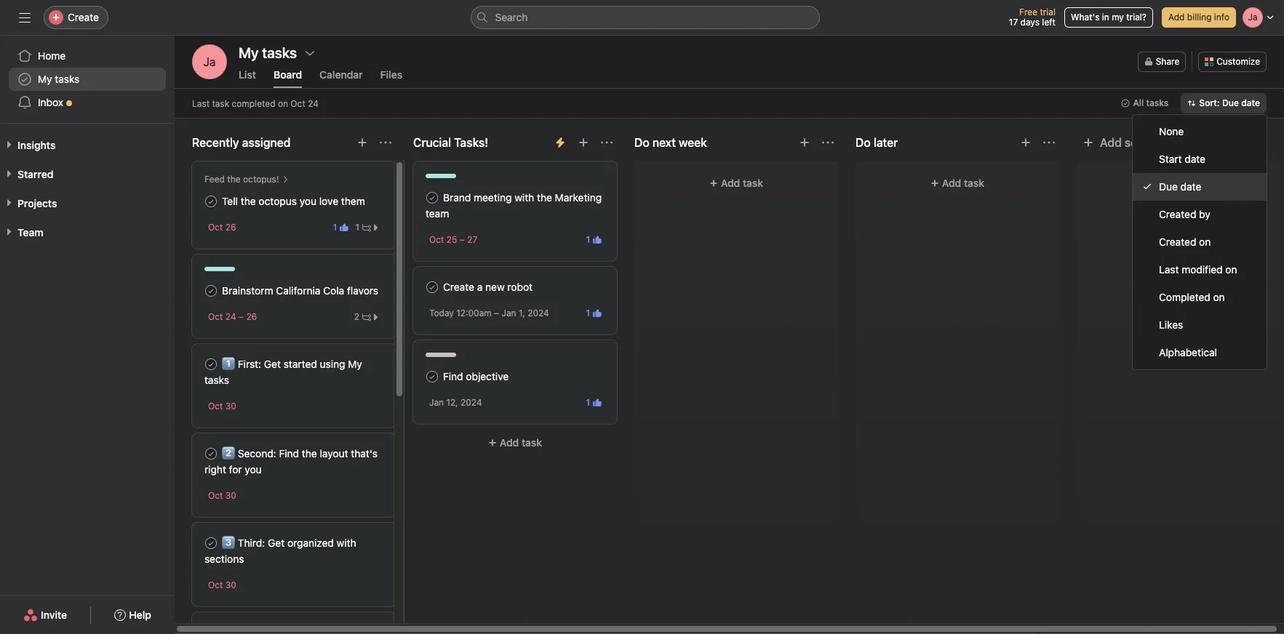 Task type: describe. For each thing, give the bounding box(es) containing it.
task for the leftmost add task button
[[522, 437, 542, 449]]

what's in my trial?
[[1071, 12, 1147, 23]]

team
[[426, 207, 449, 220]]

completed on
[[1159, 291, 1225, 303]]

2
[[354, 311, 359, 322]]

completed checkbox for brainstorm california cola flavors
[[202, 282, 220, 300]]

sections
[[204, 553, 244, 565]]

last task completed on oct 24
[[192, 98, 319, 109]]

create button
[[44, 6, 108, 29]]

trial
[[1040, 7, 1056, 17]]

share button
[[1138, 52, 1186, 72]]

completed checkbox for tell the octopus you love them
[[202, 193, 220, 210]]

my inside global element
[[38, 73, 52, 85]]

today 12:00am – jan 1, 2024
[[429, 308, 549, 319]]

help button
[[105, 603, 161, 629]]

completed image for find objective
[[424, 368, 441, 386]]

invite
[[41, 609, 67, 621]]

by
[[1199, 208, 1211, 220]]

home link
[[9, 44, 166, 68]]

free trial 17 days left
[[1009, 7, 1056, 28]]

do later
[[856, 136, 898, 149]]

oct down the tell
[[208, 222, 223, 233]]

3️⃣
[[222, 537, 235, 549]]

do next week
[[635, 136, 707, 149]]

completed checkbox for brand meeting with the marketing team
[[424, 189, 441, 207]]

second:
[[238, 448, 276, 460]]

invite button
[[14, 603, 77, 629]]

search button
[[470, 6, 820, 29]]

on down by
[[1199, 236, 1211, 248]]

date for due date
[[1181, 180, 1202, 193]]

marketing
[[555, 191, 602, 204]]

robot
[[508, 281, 533, 293]]

started
[[284, 358, 317, 370]]

add inside button
[[1169, 12, 1185, 23]]

2 horizontal spatial –
[[494, 308, 499, 319]]

add inside button
[[1100, 136, 1122, 149]]

brand
[[443, 191, 471, 204]]

– for brand meeting with the marketing team
[[460, 234, 465, 245]]

more section actions image for do later
[[1043, 137, 1055, 148]]

tasks inside '1️⃣ first: get started using my tasks'
[[204, 374, 229, 386]]

Completed checkbox
[[202, 445, 220, 463]]

brand meeting with the marketing team
[[426, 191, 602, 220]]

trial?
[[1127, 12, 1147, 23]]

projects button
[[0, 196, 57, 211]]

sort:
[[1199, 98, 1220, 108]]

completed image for brainstorm california cola flavors
[[202, 282, 220, 300]]

0 horizontal spatial 26
[[225, 222, 236, 233]]

meeting
[[474, 191, 512, 204]]

1️⃣
[[222, 358, 235, 370]]

left
[[1042, 17, 1056, 28]]

last modified on
[[1159, 263, 1237, 276]]

add task for do later
[[942, 177, 985, 189]]

board
[[274, 68, 302, 81]]

files
[[380, 68, 403, 81]]

billing
[[1187, 12, 1212, 23]]

section
[[1125, 136, 1165, 149]]

modified
[[1182, 263, 1223, 276]]

oct 30 button for tasks
[[208, 401, 236, 412]]

– for brainstorm california cola flavors
[[239, 311, 244, 322]]

you inside the 2️⃣ second: find the layout that's right for you
[[245, 464, 262, 476]]

date for start date
[[1185, 153, 1206, 165]]

recently assigned
[[192, 136, 291, 149]]

using
[[320, 358, 345, 370]]

0 horizontal spatial jan
[[429, 397, 444, 408]]

3️⃣ third: get organized with sections
[[204, 537, 356, 565]]

inbox
[[38, 96, 63, 108]]

oct down right
[[208, 490, 223, 501]]

all
[[1133, 98, 1144, 108]]

crucial tasks!
[[413, 136, 488, 149]]

0 vertical spatial find
[[443, 370, 463, 383]]

info
[[1214, 12, 1230, 23]]

the inside the 2️⃣ second: find the layout that's right for you
[[302, 448, 317, 460]]

all tasks
[[1133, 98, 1169, 108]]

with inside brand meeting with the marketing team
[[515, 191, 534, 204]]

brainstorm california cola flavors
[[222, 285, 378, 297]]

do
[[635, 136, 650, 149]]

oct left the 25
[[429, 234, 444, 245]]

completed image for recently assigned
[[202, 193, 220, 210]]

on down "modified"
[[1213, 291, 1225, 303]]

feed the octopus!
[[204, 174, 279, 185]]

share
[[1156, 56, 1180, 67]]

oct 24 – 26
[[208, 311, 257, 322]]

new
[[485, 281, 505, 293]]

add task image for do next week
[[799, 137, 811, 148]]

due inside dropdown button
[[1222, 98, 1239, 108]]

list link
[[239, 68, 256, 88]]

1 horizontal spatial 26
[[246, 311, 257, 322]]

last for last modified on
[[1159, 263, 1179, 276]]

create for create a new robot
[[443, 281, 474, 293]]

find objective
[[443, 370, 509, 383]]

oct 26 button
[[208, 222, 236, 233]]

octopus
[[259, 195, 297, 207]]

oct 30 for right
[[208, 490, 236, 501]]

completed image for create a new robot
[[424, 279, 441, 296]]

for
[[229, 464, 242, 476]]

objective
[[466, 370, 509, 383]]

octopus!
[[243, 174, 279, 185]]

layout
[[320, 448, 348, 460]]

completed checkbox for create a new robot
[[424, 279, 441, 296]]

starred button
[[0, 167, 53, 182]]

tasks for my tasks
[[55, 73, 80, 85]]

created on
[[1159, 236, 1211, 248]]

oct down board link
[[291, 98, 305, 109]]

0 horizontal spatial add task
[[500, 437, 542, 449]]

in
[[1102, 12, 1110, 23]]

add task image
[[357, 137, 368, 148]]

with inside 3️⃣ third: get organized with sections
[[337, 537, 356, 549]]

2️⃣
[[222, 448, 235, 460]]

completed checkbox for find objective
[[424, 368, 441, 386]]

insights
[[17, 139, 56, 151]]

home
[[38, 49, 66, 62]]

right
[[204, 464, 226, 476]]

due date
[[1159, 180, 1202, 193]]

insights button
[[0, 138, 56, 153]]

team button
[[0, 226, 43, 240]]

oct down sections
[[208, 580, 223, 591]]

date inside dropdown button
[[1242, 98, 1260, 108]]



Task type: vqa. For each thing, say whether or not it's contained in the screenshot.
Files
yes



Task type: locate. For each thing, give the bounding box(es) containing it.
1 vertical spatial get
[[268, 537, 285, 549]]

the left the marketing
[[537, 191, 552, 204]]

oct 30 button down right
[[208, 490, 236, 501]]

first:
[[238, 358, 261, 370]]

create left a
[[443, 281, 474, 293]]

organized
[[287, 537, 334, 549]]

1 horizontal spatial create
[[443, 281, 474, 293]]

find inside the 2️⃣ second: find the layout that's right for you
[[279, 448, 299, 460]]

1 vertical spatial 26
[[246, 311, 257, 322]]

oct
[[291, 98, 305, 109], [208, 222, 223, 233], [429, 234, 444, 245], [208, 311, 223, 322], [208, 401, 223, 412], [208, 490, 223, 501], [208, 580, 223, 591]]

add billing info button
[[1162, 7, 1236, 28]]

1 vertical spatial 24
[[225, 311, 236, 322]]

1 vertical spatial with
[[337, 537, 356, 549]]

more section actions image
[[380, 137, 391, 148], [601, 137, 613, 148], [1043, 137, 1055, 148]]

the left layout
[[302, 448, 317, 460]]

30 for tasks
[[225, 401, 236, 412]]

0 vertical spatial due
[[1222, 98, 1239, 108]]

2024 right 1,
[[528, 308, 549, 319]]

oct down brainstorm
[[208, 311, 223, 322]]

global element
[[0, 36, 175, 123]]

1 horizontal spatial completed image
[[424, 189, 441, 207]]

0 vertical spatial 2024
[[528, 308, 549, 319]]

2 oct 30 from the top
[[208, 490, 236, 501]]

get inside '1️⃣ first: get started using my tasks'
[[264, 358, 281, 370]]

30
[[225, 401, 236, 412], [225, 490, 236, 501], [225, 580, 236, 591]]

2 vertical spatial oct 30
[[208, 580, 236, 591]]

1 horizontal spatial jan
[[502, 308, 516, 319]]

tasks right all
[[1146, 98, 1169, 108]]

– right 12:00am
[[494, 308, 499, 319]]

1 vertical spatial 30
[[225, 490, 236, 501]]

27
[[467, 234, 478, 245]]

1 horizontal spatial due
[[1222, 98, 1239, 108]]

2 vertical spatial oct 30 button
[[208, 580, 236, 591]]

created for created by
[[1159, 208, 1197, 220]]

my tasks
[[239, 44, 297, 61]]

1 vertical spatial tasks
[[1146, 98, 1169, 108]]

completed image left the tell
[[202, 193, 220, 210]]

add task image
[[578, 137, 589, 148], [799, 137, 811, 148], [1020, 137, 1032, 148]]

completed checkbox left 3️⃣
[[202, 535, 220, 552]]

1
[[333, 222, 337, 232], [355, 222, 359, 232], [586, 234, 590, 245], [586, 307, 590, 318], [586, 397, 590, 408]]

completed checkbox up oct 24 – 26
[[202, 282, 220, 300]]

0 horizontal spatial completed image
[[202, 193, 220, 210]]

the right the tell
[[241, 195, 256, 207]]

ja button
[[192, 44, 227, 79]]

add billing info
[[1169, 12, 1230, 23]]

feed
[[204, 174, 225, 185]]

search list box
[[470, 6, 820, 29]]

2 oct 30 button from the top
[[208, 490, 236, 501]]

add section
[[1100, 136, 1165, 149]]

completed
[[1159, 291, 1211, 303]]

0 vertical spatial oct 30 button
[[208, 401, 236, 412]]

30 down "1️⃣"
[[225, 401, 236, 412]]

more section actions image
[[822, 137, 834, 148]]

last up completed in the top of the page
[[1159, 263, 1179, 276]]

1 oct 30 button from the top
[[208, 401, 236, 412]]

completed image for 3️⃣ third: get organized with sections
[[202, 535, 220, 552]]

2 horizontal spatial add task button
[[864, 170, 1051, 196]]

0 horizontal spatial add task button
[[413, 430, 617, 456]]

1 horizontal spatial with
[[515, 191, 534, 204]]

24 down brainstorm
[[225, 311, 236, 322]]

1 30 from the top
[[225, 401, 236, 412]]

0 vertical spatial 30
[[225, 401, 236, 412]]

tasks inside global element
[[55, 73, 80, 85]]

tasks inside dropdown button
[[1146, 98, 1169, 108]]

oct 30 for tasks
[[208, 401, 236, 412]]

1 vertical spatial 2024
[[461, 397, 482, 408]]

a
[[477, 281, 483, 293]]

2 created from the top
[[1159, 236, 1197, 248]]

1 horizontal spatial tasks
[[204, 374, 229, 386]]

add task button for do later
[[864, 170, 1051, 196]]

0 vertical spatial created
[[1159, 208, 1197, 220]]

love
[[319, 195, 338, 207]]

0 horizontal spatial 2024
[[461, 397, 482, 408]]

0 vertical spatial create
[[68, 11, 99, 23]]

1 horizontal spatial last
[[1159, 263, 1179, 276]]

free
[[1019, 7, 1038, 17]]

1 oct 30 from the top
[[208, 401, 236, 412]]

add task for do next week
[[721, 177, 763, 189]]

1 vertical spatial date
[[1185, 153, 1206, 165]]

0 vertical spatial jan
[[502, 308, 516, 319]]

oct 30 button
[[208, 401, 236, 412], [208, 490, 236, 501], [208, 580, 236, 591]]

3 add task image from the left
[[1020, 137, 1032, 148]]

1 vertical spatial jan
[[429, 397, 444, 408]]

0 horizontal spatial you
[[245, 464, 262, 476]]

oct 25 – 27
[[429, 234, 478, 245]]

due inside radio item
[[1159, 180, 1178, 193]]

customize button
[[1199, 52, 1267, 72]]

1 vertical spatial you
[[245, 464, 262, 476]]

completed checkbox up "jan 12, 2024" button
[[424, 368, 441, 386]]

jan left 12,
[[429, 397, 444, 408]]

get for organized
[[268, 537, 285, 549]]

get for started
[[264, 358, 281, 370]]

you down second:
[[245, 464, 262, 476]]

tasks down home
[[55, 73, 80, 85]]

oct 30 down sections
[[208, 580, 236, 591]]

1 add task image from the left
[[578, 137, 589, 148]]

on
[[278, 98, 288, 109], [1199, 236, 1211, 248], [1226, 263, 1237, 276], [1213, 291, 1225, 303]]

flavors
[[347, 285, 378, 297]]

due date radio item
[[1133, 173, 1267, 201]]

them
[[341, 195, 365, 207]]

1 horizontal spatial 2024
[[528, 308, 549, 319]]

1,
[[519, 308, 525, 319]]

completed checkbox up today
[[424, 279, 441, 296]]

30 down for
[[225, 490, 236, 501]]

get right third:
[[268, 537, 285, 549]]

1 horizontal spatial my
[[348, 358, 362, 370]]

1 vertical spatial my
[[348, 358, 362, 370]]

days
[[1021, 17, 1040, 28]]

third:
[[238, 537, 265, 549]]

create inside create popup button
[[68, 11, 99, 23]]

1 vertical spatial create
[[443, 281, 474, 293]]

board link
[[274, 68, 302, 88]]

due down the start
[[1159, 180, 1178, 193]]

2 30 from the top
[[225, 490, 236, 501]]

26 down brainstorm
[[246, 311, 257, 322]]

3 30 from the top
[[225, 580, 236, 591]]

2 add task image from the left
[[799, 137, 811, 148]]

my up inbox
[[38, 73, 52, 85]]

0 vertical spatial oct 30
[[208, 401, 236, 412]]

3 oct 30 from the top
[[208, 580, 236, 591]]

that's
[[351, 448, 378, 460]]

created for created on
[[1159, 236, 1197, 248]]

completed image left 3️⃣
[[202, 535, 220, 552]]

0 horizontal spatial more section actions image
[[380, 137, 391, 148]]

0 vertical spatial 26
[[225, 222, 236, 233]]

1 horizontal spatial 24
[[308, 98, 319, 109]]

Completed checkbox
[[424, 189, 441, 207], [202, 193, 220, 210], [424, 279, 441, 296], [202, 282, 220, 300], [202, 356, 220, 373], [424, 368, 441, 386], [202, 535, 220, 552]]

completed image
[[424, 189, 441, 207], [202, 193, 220, 210]]

hide sidebar image
[[19, 12, 31, 23]]

completed checkbox up team
[[424, 189, 441, 207]]

1 vertical spatial due
[[1159, 180, 1178, 193]]

completed checkbox for 3️⃣ third: get organized with sections
[[202, 535, 220, 552]]

1 horizontal spatial –
[[460, 234, 465, 245]]

due right sort:
[[1222, 98, 1239, 108]]

cola
[[323, 285, 344, 297]]

created left by
[[1159, 208, 1197, 220]]

with right organized
[[337, 537, 356, 549]]

oct 30 button down "1️⃣"
[[208, 401, 236, 412]]

– left 27
[[460, 234, 465, 245]]

completed checkbox left "1️⃣"
[[202, 356, 220, 373]]

create
[[68, 11, 99, 23], [443, 281, 474, 293]]

get inside 3️⃣ third: get organized with sections
[[268, 537, 285, 549]]

my right using
[[348, 358, 362, 370]]

0 horizontal spatial with
[[337, 537, 356, 549]]

0 horizontal spatial 24
[[225, 311, 236, 322]]

completed image up right
[[202, 445, 220, 463]]

0 vertical spatial tasks
[[55, 73, 80, 85]]

26
[[225, 222, 236, 233], [246, 311, 257, 322]]

0 vertical spatial you
[[300, 195, 317, 207]]

1 vertical spatial oct 30
[[208, 490, 236, 501]]

task for add task button corresponding to do later
[[964, 177, 985, 189]]

completed checkbox left the tell
[[202, 193, 220, 210]]

0 horizontal spatial my
[[38, 73, 52, 85]]

2️⃣ second: find the layout that's right for you
[[204, 448, 378, 476]]

last for last task completed on oct 24
[[192, 98, 210, 109]]

oct 30 button for right
[[208, 490, 236, 501]]

date right the start
[[1185, 153, 1206, 165]]

tasks for all tasks
[[1146, 98, 1169, 108]]

0 vertical spatial my
[[38, 73, 52, 85]]

completed checkbox for 1️⃣ first: get started using my tasks
[[202, 356, 220, 373]]

0 horizontal spatial last
[[192, 98, 210, 109]]

create up 'home' link
[[68, 11, 99, 23]]

completed image for 2️⃣ second: find the layout that's right for you
[[202, 445, 220, 463]]

2024 right 12,
[[461, 397, 482, 408]]

1 vertical spatial oct 30 button
[[208, 490, 236, 501]]

calendar
[[320, 68, 363, 81]]

0 horizontal spatial find
[[279, 448, 299, 460]]

list
[[239, 68, 256, 81]]

add task image for do later
[[1020, 137, 1032, 148]]

1 horizontal spatial add task
[[721, 177, 763, 189]]

date right sort:
[[1242, 98, 1260, 108]]

2 horizontal spatial tasks
[[1146, 98, 1169, 108]]

date inside radio item
[[1181, 180, 1202, 193]]

my
[[38, 73, 52, 85], [348, 358, 362, 370]]

oct 30 button down sections
[[208, 580, 236, 591]]

3 oct 30 button from the top
[[208, 580, 236, 591]]

get
[[264, 358, 281, 370], [268, 537, 285, 549]]

the right feed
[[227, 174, 241, 185]]

12,
[[446, 397, 458, 408]]

1 horizontal spatial find
[[443, 370, 463, 383]]

date up the created by
[[1181, 180, 1202, 193]]

my inside '1️⃣ first: get started using my tasks'
[[348, 358, 362, 370]]

jan left 1,
[[502, 308, 516, 319]]

– down brainstorm
[[239, 311, 244, 322]]

likes
[[1159, 319, 1183, 331]]

find up 12,
[[443, 370, 463, 383]]

jan 12, 2024
[[429, 397, 482, 408]]

task
[[212, 98, 229, 109], [743, 177, 763, 189], [964, 177, 985, 189], [522, 437, 542, 449]]

what's
[[1071, 12, 1100, 23]]

today
[[429, 308, 454, 319]]

completed image up today
[[424, 279, 441, 296]]

12:00am
[[456, 308, 492, 319]]

completed image
[[424, 279, 441, 296], [202, 282, 220, 300], [202, 356, 220, 373], [424, 368, 441, 386], [202, 445, 220, 463], [202, 535, 220, 552]]

oct 26
[[208, 222, 236, 233]]

–
[[460, 234, 465, 245], [494, 308, 499, 319], [239, 311, 244, 322]]

find
[[443, 370, 463, 383], [279, 448, 299, 460]]

last
[[192, 98, 210, 109], [1159, 263, 1179, 276]]

tasks
[[55, 73, 80, 85], [1146, 98, 1169, 108], [204, 374, 229, 386]]

2 horizontal spatial more section actions image
[[1043, 137, 1055, 148]]

1 horizontal spatial add task image
[[799, 137, 811, 148]]

task for add task button related to do next week
[[743, 177, 763, 189]]

add task button
[[643, 170, 830, 196], [864, 170, 1051, 196], [413, 430, 617, 456]]

more section actions image for recently assigned
[[380, 137, 391, 148]]

sort: due date
[[1199, 98, 1260, 108]]

0 horizontal spatial due
[[1159, 180, 1178, 193]]

on right "modified"
[[1226, 263, 1237, 276]]

1 horizontal spatial add task button
[[643, 170, 830, 196]]

2 more section actions image from the left
[[601, 137, 613, 148]]

2 horizontal spatial add task image
[[1020, 137, 1032, 148]]

tell the octopus you love them
[[222, 195, 365, 207]]

add
[[1169, 12, 1185, 23], [1100, 136, 1122, 149], [721, 177, 740, 189], [942, 177, 962, 189], [500, 437, 519, 449]]

you
[[300, 195, 317, 207], [245, 464, 262, 476]]

add task button for do next week
[[643, 170, 830, 196]]

help
[[129, 609, 151, 621]]

rules for crucial tasks! image
[[554, 137, 566, 148]]

oct 30 down right
[[208, 490, 236, 501]]

get right the first:
[[264, 358, 281, 370]]

1 more section actions image from the left
[[380, 137, 391, 148]]

0 horizontal spatial tasks
[[55, 73, 80, 85]]

1 vertical spatial last
[[1159, 263, 1179, 276]]

find right second:
[[279, 448, 299, 460]]

2 button
[[351, 310, 383, 324]]

0 horizontal spatial create
[[68, 11, 99, 23]]

start date
[[1159, 153, 1206, 165]]

oct 30 down "1️⃣"
[[208, 401, 236, 412]]

25
[[447, 234, 457, 245]]

created down the created by
[[1159, 236, 1197, 248]]

24 down "show options" image in the left top of the page
[[308, 98, 319, 109]]

on down board link
[[278, 98, 288, 109]]

1 vertical spatial find
[[279, 448, 299, 460]]

customize
[[1217, 56, 1260, 67]]

create a new robot
[[443, 281, 533, 293]]

1 horizontal spatial more section actions image
[[601, 137, 613, 148]]

0 horizontal spatial –
[[239, 311, 244, 322]]

calendar link
[[320, 68, 363, 88]]

2 vertical spatial tasks
[[204, 374, 229, 386]]

30 for right
[[225, 490, 236, 501]]

create for create
[[68, 11, 99, 23]]

0 vertical spatial with
[[515, 191, 534, 204]]

completed image up oct 24 – 26
[[202, 282, 220, 300]]

3 more section actions image from the left
[[1043, 137, 1055, 148]]

1 vertical spatial created
[[1159, 236, 1197, 248]]

with right meeting
[[515, 191, 534, 204]]

add task
[[721, 177, 763, 189], [942, 177, 985, 189], [500, 437, 542, 449]]

none
[[1159, 125, 1184, 138]]

you left love at the left top of page
[[300, 195, 317, 207]]

start
[[1159, 153, 1182, 165]]

files link
[[380, 68, 403, 88]]

26 down the tell
[[225, 222, 236, 233]]

1 created from the top
[[1159, 208, 1197, 220]]

show options image
[[304, 47, 316, 59]]

1 horizontal spatial you
[[300, 195, 317, 207]]

0 vertical spatial 24
[[308, 98, 319, 109]]

completed image for crucial tasks!
[[424, 189, 441, 207]]

completed image left "1️⃣"
[[202, 356, 220, 373]]

jan 12, 2024 button
[[429, 397, 482, 408]]

0 vertical spatial get
[[264, 358, 281, 370]]

with
[[515, 191, 534, 204], [337, 537, 356, 549]]

my
[[1112, 12, 1124, 23]]

oct down "1️⃣"
[[208, 401, 223, 412]]

30 down sections
[[225, 580, 236, 591]]

last down ja
[[192, 98, 210, 109]]

2 vertical spatial date
[[1181, 180, 1202, 193]]

2 horizontal spatial add task
[[942, 177, 985, 189]]

the inside brand meeting with the marketing team
[[537, 191, 552, 204]]

24
[[308, 98, 319, 109], [225, 311, 236, 322]]

completed image for 1️⃣ first: get started using my tasks
[[202, 356, 220, 373]]

0 vertical spatial last
[[192, 98, 210, 109]]

tasks down "1️⃣"
[[204, 374, 229, 386]]

add section button
[[1077, 130, 1170, 156]]

completed image up "jan 12, 2024" button
[[424, 368, 441, 386]]

starred
[[17, 168, 53, 180]]

2 vertical spatial 30
[[225, 580, 236, 591]]

0 horizontal spatial add task image
[[578, 137, 589, 148]]

0 vertical spatial date
[[1242, 98, 1260, 108]]

tell
[[222, 195, 238, 207]]

completed image up team
[[424, 189, 441, 207]]

completed
[[232, 98, 275, 109]]

jan
[[502, 308, 516, 319], [429, 397, 444, 408]]



